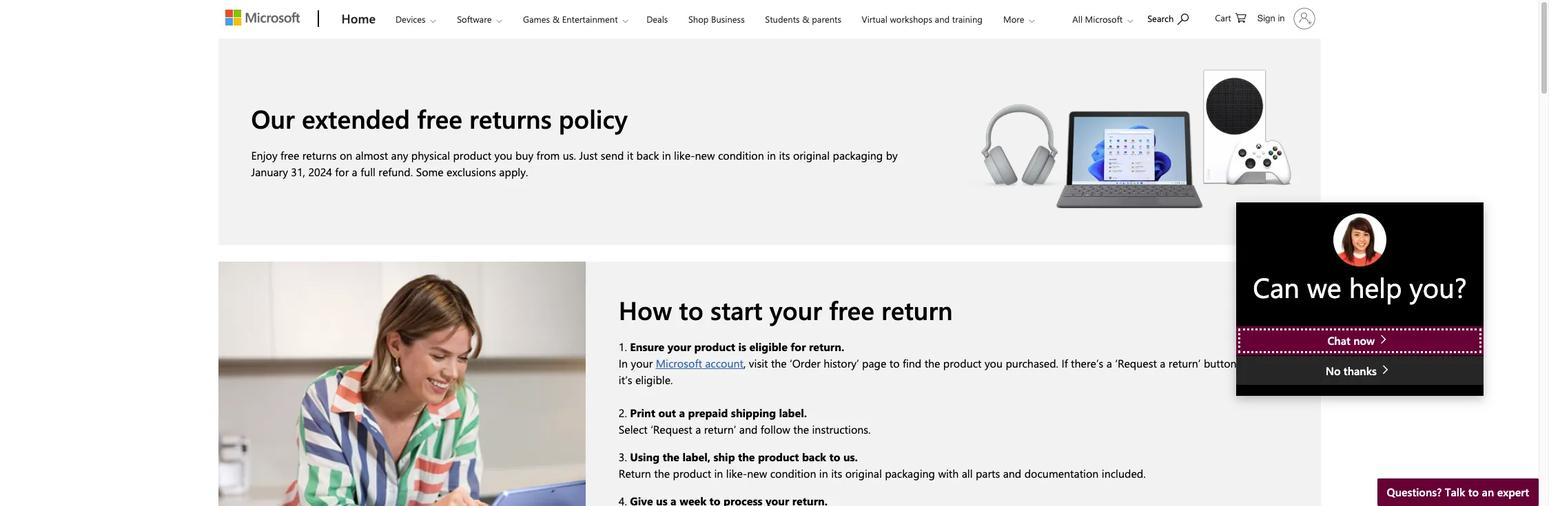 Task type: describe. For each thing, give the bounding box(es) containing it.
original inside enjoy free returns on almost any physical product you buy from us. just send it back in like-new condition in its original packaging by january 31, 2024 for a full refund. some exclusions apply.
[[793, 148, 830, 163]]

business
[[711, 13, 745, 25]]

thanks
[[1344, 364, 1377, 379]]

us. inside 3. using the label, ship the product back to us. return the product in like-new condition in its original packaging with all parts and documentation included.
[[843, 450, 858, 465]]

buy
[[515, 148, 534, 163]]

chat now button
[[1236, 326, 1484, 355]]

start
[[710, 293, 763, 327]]

questions? talk to an expert button
[[1377, 479, 1539, 506]]

software
[[457, 13, 492, 25]]

a variety of surface devices. image
[[953, 39, 1321, 245]]

product inside 1. ensure your product is eligible for return. in your microsoft account
[[694, 340, 735, 354]]

just
[[579, 148, 598, 163]]

returns inside enjoy free returns on almost any physical product you buy from us. just send it back in like-new condition in its original packaging by january 31, 2024 for a full refund. some exclusions apply.
[[302, 148, 337, 163]]

full
[[360, 165, 376, 179]]

0 vertical spatial your
[[770, 293, 822, 327]]

cart
[[1215, 12, 1231, 23]]

we
[[1307, 269, 1341, 305]]

documentation
[[1024, 467, 1099, 481]]

ship
[[713, 450, 735, 465]]

students
[[765, 13, 800, 25]]

its inside 3. using the label, ship the product back to us. return the product in like-new condition in its original packaging with all parts and documentation included.
[[831, 467, 842, 481]]

to left it,
[[1263, 357, 1274, 371]]

the left label,
[[663, 450, 679, 465]]

refund.
[[379, 165, 413, 179]]

0 vertical spatial returns
[[469, 101, 552, 135]]

new inside 3. using the label, ship the product back to us. return the product in like-new condition in its original packaging with all parts and documentation included.
[[747, 467, 767, 481]]

deals link
[[640, 1, 674, 34]]

sign in link
[[1249, 2, 1321, 35]]

us. inside enjoy free returns on almost any physical product you buy from us. just send it back in like-new condition in its original packaging by january 31, 2024 for a full refund. some exclusions apply.
[[563, 148, 576, 163]]

visit
[[749, 357, 768, 371]]

'order
[[790, 357, 821, 371]]

return
[[619, 467, 651, 481]]

return.
[[809, 340, 844, 354]]

students & parents link
[[759, 1, 848, 34]]

shop business
[[688, 13, 745, 25]]

january
[[251, 165, 288, 179]]

'request inside 2. print out a prepaid shipping label. select 'request a return' and follow the instructions.
[[651, 423, 692, 437]]

how
[[619, 293, 672, 327]]

questions? talk to an expert
[[1387, 485, 1529, 500]]

a left the button
[[1160, 357, 1166, 371]]

a inside enjoy free returns on almost any physical product you buy from us. just send it back in like-new condition in its original packaging by january 31, 2024 for a full refund. some exclusions apply.
[[352, 165, 357, 179]]

microsoft inside dropdown button
[[1085, 13, 1123, 25]]

free inside enjoy free returns on almost any physical product you buy from us. just send it back in like-new condition in its original packaging by january 31, 2024 for a full refund. some exclusions apply.
[[280, 148, 299, 163]]

microsoft account link
[[656, 357, 744, 371]]

if
[[1062, 357, 1068, 371]]

1. ensure your product is eligible for return. in your microsoft account
[[619, 340, 844, 371]]

you?
[[1409, 269, 1467, 305]]

the inside 2. print out a prepaid shipping label. select 'request a return' and follow the instructions.
[[793, 423, 809, 437]]

return' inside , visit the 'order history' page to find the product you purchased. if there's a 'request a return' button next to it, it's eligible.
[[1169, 357, 1201, 371]]

return
[[881, 293, 953, 327]]

search
[[1147, 12, 1174, 24]]

and inside 3. using the label, ship the product back to us. return the product in like-new condition in its original packaging with all parts and documentation included.
[[1003, 467, 1021, 481]]

no thanks button
[[1236, 356, 1484, 385]]

ensure
[[630, 340, 664, 354]]

shop business link
[[682, 1, 751, 34]]

back inside 3. using the label, ship the product back to us. return the product in like-new condition in its original packaging with all parts and documentation included.
[[802, 450, 826, 465]]

sign in
[[1257, 13, 1285, 23]]

workshops
[[890, 13, 932, 25]]

how to start your free return
[[619, 293, 953, 327]]

'request inside , visit the 'order history' page to find the product you purchased. if there's a 'request a return' button next to it, it's eligible.
[[1115, 357, 1157, 371]]

on
[[340, 148, 352, 163]]

to inside 3. using the label, ship the product back to us. return the product in like-new condition in its original packaging with all parts and documentation included.
[[829, 450, 840, 465]]

0 vertical spatial free
[[417, 101, 462, 135]]

is
[[738, 340, 746, 354]]

it's
[[619, 373, 632, 388]]

and inside virtual workshops and training "link"
[[935, 13, 950, 25]]

3. using the label, ship the product back to us. return the product in like-new condition in its original packaging with all parts and documentation included.
[[619, 450, 1149, 481]]

button
[[1204, 357, 1237, 371]]

history'
[[824, 357, 859, 371]]

a down prepaid on the bottom left
[[695, 423, 701, 437]]

, visit the 'order history' page to find the product you purchased. if there's a 'request a return' button next to it, it's eligible.
[[619, 357, 1285, 388]]

you inside enjoy free returns on almost any physical product you buy from us. just send it back in like-new condition in its original packaging by january 31, 2024 for a full refund. some exclusions apply.
[[494, 148, 512, 163]]

purchased.
[[1006, 357, 1058, 371]]

virtual workshops and training link
[[856, 1, 989, 34]]

all microsoft
[[1072, 13, 1123, 25]]

chat
[[1327, 334, 1350, 348]]

an
[[1482, 485, 1494, 500]]

its inside enjoy free returns on almost any physical product you buy from us. just send it back in like-new condition in its original packaging by january 31, 2024 for a full refund. some exclusions apply.
[[779, 148, 790, 163]]

like- inside enjoy free returns on almost any physical product you buy from us. just send it back in like-new condition in its original packaging by january 31, 2024 for a full refund. some exclusions apply.
[[674, 148, 695, 163]]

find
[[903, 357, 921, 371]]

games & entertainment
[[523, 13, 618, 25]]

some
[[416, 165, 444, 179]]

new inside enjoy free returns on almost any physical product you buy from us. just send it back in like-new condition in its original packaging by january 31, 2024 for a full refund. some exclusions apply.
[[695, 148, 715, 163]]

packaging inside enjoy free returns on almost any physical product you buy from us. just send it back in like-new condition in its original packaging by january 31, 2024 for a full refund. some exclusions apply.
[[833, 148, 883, 163]]

expert
[[1497, 485, 1529, 500]]

home link
[[335, 1, 382, 38]]

print
[[630, 406, 655, 421]]

back inside enjoy free returns on almost any physical product you buy from us. just send it back in like-new condition in its original packaging by january 31, 2024 for a full refund. some exclusions apply.
[[636, 148, 659, 163]]

follow
[[761, 423, 790, 437]]

games & entertainment button
[[511, 1, 639, 38]]

instructions.
[[812, 423, 871, 437]]

microsoft image
[[225, 10, 299, 25]]

3.
[[619, 450, 627, 465]]

all
[[962, 467, 973, 481]]

& for games
[[552, 13, 560, 25]]

almost
[[355, 148, 388, 163]]

using
[[630, 450, 659, 465]]

the down eligible
[[771, 357, 787, 371]]

2 vertical spatial free
[[829, 293, 874, 327]]

entertainment
[[562, 13, 618, 25]]

in inside sign in link
[[1278, 13, 1285, 23]]

2024
[[308, 165, 332, 179]]

a right out
[[679, 406, 685, 421]]

can we help you?
[[1253, 269, 1467, 305]]

shop
[[688, 13, 709, 25]]

games
[[523, 13, 550, 25]]

in
[[619, 357, 628, 371]]

product inside enjoy free returns on almost any physical product you buy from us. just send it back in like-new condition in its original packaging by january 31, 2024 for a full refund. some exclusions apply.
[[453, 148, 491, 163]]

page
[[862, 357, 886, 371]]

packaging inside 3. using the label, ship the product back to us. return the product in like-new condition in its original packaging with all parts and documentation included.
[[885, 467, 935, 481]]

can
[[1253, 269, 1300, 305]]



Task type: vqa. For each thing, say whether or not it's contained in the screenshot.
We offer free 2-3 day shipping, plus extended free returns and extended price protection through Jan 31, 2024.
no



Task type: locate. For each thing, give the bounding box(es) containing it.
a
[[352, 165, 357, 179], [1106, 357, 1112, 371], [1160, 357, 1166, 371], [679, 406, 685, 421], [695, 423, 701, 437]]

1 & from the left
[[552, 13, 560, 25]]

apply.
[[499, 165, 528, 179]]

out
[[658, 406, 676, 421]]

0 horizontal spatial &
[[552, 13, 560, 25]]

to inside dropdown button
[[1468, 485, 1479, 500]]

0 horizontal spatial us.
[[563, 148, 576, 163]]

eligible
[[749, 340, 788, 354]]

the right find
[[924, 357, 940, 371]]

2 vertical spatial and
[[1003, 467, 1021, 481]]

microsoft inside 1. ensure your product is eligible for return. in your microsoft account
[[656, 357, 702, 371]]

packaging left by
[[833, 148, 883, 163]]

1 horizontal spatial us.
[[843, 450, 858, 465]]

0 vertical spatial return'
[[1169, 357, 1201, 371]]

1 horizontal spatial your
[[667, 340, 691, 354]]

sign
[[1257, 13, 1275, 23]]

1 horizontal spatial return'
[[1169, 357, 1201, 371]]

original inside 3. using the label, ship the product back to us. return the product in like-new condition in its original packaging with all parts and documentation included.
[[845, 467, 882, 481]]

packaging left with
[[885, 467, 935, 481]]

no thanks
[[1326, 364, 1380, 379]]

0 horizontal spatial like-
[[674, 148, 695, 163]]

2 horizontal spatial free
[[829, 293, 874, 327]]

0 horizontal spatial return'
[[704, 423, 736, 437]]

product down label,
[[673, 467, 711, 481]]

microsoft right all
[[1085, 13, 1123, 25]]

1 vertical spatial microsoft
[[656, 357, 702, 371]]

all
[[1072, 13, 1083, 25]]

1 vertical spatial you
[[985, 357, 1003, 371]]

1 horizontal spatial its
[[831, 467, 842, 481]]

returns up 2024
[[302, 148, 337, 163]]

condition inside enjoy free returns on almost any physical product you buy from us. just send it back in like-new condition in its original packaging by january 31, 2024 for a full refund. some exclusions apply.
[[718, 148, 764, 163]]

person smiling while using a surface device. image
[[218, 262, 586, 506]]

1 vertical spatial packaging
[[885, 467, 935, 481]]

1 horizontal spatial and
[[935, 13, 950, 25]]

account
[[705, 357, 744, 371]]

enjoy
[[251, 148, 277, 163]]

to left an
[[1468, 485, 1479, 500]]

'request right there's
[[1115, 357, 1157, 371]]

enjoy free returns on almost any physical product you buy from us. just send it back in like-new condition in its original packaging by january 31, 2024 for a full refund. some exclusions apply.
[[251, 148, 898, 179]]

there's
[[1071, 357, 1103, 371]]

questions?
[[1387, 485, 1442, 500]]

free up the 'physical'
[[417, 101, 462, 135]]

1 vertical spatial returns
[[302, 148, 337, 163]]

chat now
[[1327, 334, 1378, 348]]

original
[[793, 148, 830, 163], [845, 467, 882, 481]]

return' inside 2. print out a prepaid shipping label. select 'request a return' and follow the instructions.
[[704, 423, 736, 437]]

us. left just on the left
[[563, 148, 576, 163]]

no
[[1326, 364, 1341, 379]]

1 vertical spatial like-
[[726, 467, 747, 481]]

microsoft
[[1085, 13, 1123, 25], [656, 357, 702, 371]]

1 vertical spatial us.
[[843, 450, 858, 465]]

0 vertical spatial packaging
[[833, 148, 883, 163]]

0 vertical spatial and
[[935, 13, 950, 25]]

in
[[1278, 13, 1285, 23], [662, 148, 671, 163], [767, 148, 776, 163], [714, 467, 723, 481], [819, 467, 828, 481]]

like- down ship
[[726, 467, 747, 481]]

0 horizontal spatial and
[[739, 423, 758, 437]]

us. down instructions. at the right bottom
[[843, 450, 858, 465]]

by
[[886, 148, 898, 163]]

the right ship
[[738, 450, 755, 465]]

eligible.
[[635, 373, 673, 388]]

devices
[[396, 13, 426, 25]]

to down instructions. at the right bottom
[[829, 450, 840, 465]]

0 vertical spatial you
[[494, 148, 512, 163]]

new
[[695, 148, 715, 163], [747, 467, 767, 481]]

extended
[[302, 101, 410, 135]]

2 vertical spatial your
[[631, 357, 653, 371]]

product down follow on the bottom
[[758, 450, 799, 465]]

label,
[[682, 450, 710, 465]]

0 vertical spatial for
[[335, 165, 349, 179]]

us.
[[563, 148, 576, 163], [843, 450, 858, 465]]

0 horizontal spatial condition
[[718, 148, 764, 163]]

our extended free returns policy
[[251, 101, 628, 135]]

2. print out a prepaid shipping label. select 'request a return' and follow the instructions.
[[619, 406, 871, 437]]

your
[[770, 293, 822, 327], [667, 340, 691, 354], [631, 357, 653, 371]]

& left parents
[[802, 13, 809, 25]]

0 vertical spatial 'request
[[1115, 357, 1157, 371]]

you inside , visit the 'order history' page to find the product you purchased. if there's a 'request a return' button next to it, it's eligible.
[[985, 357, 1003, 371]]

& right the games
[[552, 13, 560, 25]]

1 vertical spatial new
[[747, 467, 767, 481]]

0 horizontal spatial microsoft
[[656, 357, 702, 371]]

condition
[[718, 148, 764, 163], [770, 467, 816, 481]]

1 vertical spatial and
[[739, 423, 758, 437]]

to left start
[[679, 293, 703, 327]]

& inside dropdown button
[[552, 13, 560, 25]]

0 horizontal spatial back
[[636, 148, 659, 163]]

1 vertical spatial free
[[280, 148, 299, 163]]

free up the 31,
[[280, 148, 299, 163]]

'request down out
[[651, 423, 692, 437]]

2.
[[619, 406, 627, 421]]

0 vertical spatial us.
[[563, 148, 576, 163]]

help
[[1349, 269, 1402, 305]]

physical
[[411, 148, 450, 163]]

1 vertical spatial its
[[831, 467, 842, 481]]

the down using
[[654, 467, 670, 481]]

for inside 1. ensure your product is eligible for return. in your microsoft account
[[791, 340, 806, 354]]

0 horizontal spatial your
[[631, 357, 653, 371]]

label.
[[779, 406, 807, 421]]

1 vertical spatial condition
[[770, 467, 816, 481]]

1 horizontal spatial back
[[802, 450, 826, 465]]

1 horizontal spatial like-
[[726, 467, 747, 481]]

1 horizontal spatial new
[[747, 467, 767, 481]]

virtual
[[862, 13, 887, 25]]

0 horizontal spatial packaging
[[833, 148, 883, 163]]

product right find
[[943, 357, 982, 371]]

training
[[952, 13, 983, 25]]

product inside , visit the 'order history' page to find the product you purchased. if there's a 'request a return' button next to it, it's eligible.
[[943, 357, 982, 371]]

and inside 2. print out a prepaid shipping label. select 'request a return' and follow the instructions.
[[739, 423, 758, 437]]

your up eligible
[[770, 293, 822, 327]]

virtual workshops and training
[[862, 13, 983, 25]]

back right it
[[636, 148, 659, 163]]

like- inside 3. using the label, ship the product back to us. return the product in like-new condition in its original packaging with all parts and documentation included.
[[726, 467, 747, 481]]

0 horizontal spatial original
[[793, 148, 830, 163]]

1 horizontal spatial you
[[985, 357, 1003, 371]]

now
[[1353, 334, 1375, 348]]

0 vertical spatial like-
[[674, 148, 695, 163]]

devices button
[[384, 1, 447, 38]]

1 horizontal spatial microsoft
[[1085, 13, 1123, 25]]

0 horizontal spatial its
[[779, 148, 790, 163]]

0 vertical spatial back
[[636, 148, 659, 163]]

back
[[636, 148, 659, 163], [802, 450, 826, 465]]

0 horizontal spatial free
[[280, 148, 299, 163]]

0 vertical spatial original
[[793, 148, 830, 163]]

2 horizontal spatial and
[[1003, 467, 1021, 481]]

1 horizontal spatial original
[[845, 467, 882, 481]]

software button
[[445, 1, 513, 38]]

1 vertical spatial original
[[845, 467, 882, 481]]

your up microsoft account link
[[667, 340, 691, 354]]

from
[[537, 148, 560, 163]]

1 horizontal spatial for
[[791, 340, 806, 354]]

exclusions
[[447, 165, 496, 179]]

product up exclusions
[[453, 148, 491, 163]]

0 horizontal spatial for
[[335, 165, 349, 179]]

return' left the button
[[1169, 357, 1201, 371]]

1 horizontal spatial condition
[[770, 467, 816, 481]]

1 horizontal spatial &
[[802, 13, 809, 25]]

0 vertical spatial condition
[[718, 148, 764, 163]]

condition inside 3. using the label, ship the product back to us. return the product in like-new condition in its original packaging with all parts and documentation included.
[[770, 467, 816, 481]]

1 vertical spatial your
[[667, 340, 691, 354]]

1 vertical spatial 'request
[[651, 423, 692, 437]]

the down label.
[[793, 423, 809, 437]]

0 horizontal spatial you
[[494, 148, 512, 163]]

and down shipping
[[739, 423, 758, 437]]

our
[[251, 101, 295, 135]]

1 vertical spatial back
[[802, 450, 826, 465]]

like- right it
[[674, 148, 695, 163]]

'request
[[1115, 357, 1157, 371], [651, 423, 692, 437]]

back down instructions. at the right bottom
[[802, 450, 826, 465]]

for
[[335, 165, 349, 179], [791, 340, 806, 354]]

with
[[938, 467, 959, 481]]

2 horizontal spatial your
[[770, 293, 822, 327]]

select
[[619, 423, 648, 437]]

you up apply.
[[494, 148, 512, 163]]

2 & from the left
[[802, 13, 809, 25]]

for down on
[[335, 165, 349, 179]]

&
[[552, 13, 560, 25], [802, 13, 809, 25]]

,
[[744, 357, 746, 371]]

0 vertical spatial new
[[695, 148, 715, 163]]

for up ''order'
[[791, 340, 806, 354]]

return' down prepaid on the bottom left
[[704, 423, 736, 437]]

parts
[[976, 467, 1000, 481]]

1 vertical spatial for
[[791, 340, 806, 354]]

students & parents
[[765, 13, 841, 25]]

Search search field
[[1141, 2, 1203, 33]]

it
[[627, 148, 633, 163]]

0 vertical spatial its
[[779, 148, 790, 163]]

and left training
[[935, 13, 950, 25]]

your down ensure
[[631, 357, 653, 371]]

1 horizontal spatial packaging
[[885, 467, 935, 481]]

product up account
[[694, 340, 735, 354]]

a left full at left
[[352, 165, 357, 179]]

any
[[391, 148, 408, 163]]

next
[[1240, 357, 1260, 371]]

send
[[601, 148, 624, 163]]

0 vertical spatial microsoft
[[1085, 13, 1123, 25]]

product
[[453, 148, 491, 163], [694, 340, 735, 354], [943, 357, 982, 371], [758, 450, 799, 465], [673, 467, 711, 481]]

deals
[[646, 13, 668, 25]]

returns up buy
[[469, 101, 552, 135]]

0 horizontal spatial returns
[[302, 148, 337, 163]]

& for students
[[802, 13, 809, 25]]

for inside enjoy free returns on almost any physical product you buy from us. just send it back in like-new condition in its original packaging by january 31, 2024 for a full refund. some exclusions apply.
[[335, 165, 349, 179]]

microsoft up eligible.
[[656, 357, 702, 371]]

free up return.
[[829, 293, 874, 327]]

you left purchased.
[[985, 357, 1003, 371]]

packaging
[[833, 148, 883, 163], [885, 467, 935, 481]]

1.
[[619, 340, 627, 354]]

you
[[494, 148, 512, 163], [985, 357, 1003, 371]]

more button
[[992, 1, 1046, 38]]

0 horizontal spatial 'request
[[651, 423, 692, 437]]

and right parts
[[1003, 467, 1021, 481]]

its
[[779, 148, 790, 163], [831, 467, 842, 481]]

a right there's
[[1106, 357, 1112, 371]]

1 horizontal spatial returns
[[469, 101, 552, 135]]

31,
[[291, 165, 305, 179]]

1 horizontal spatial free
[[417, 101, 462, 135]]

talk
[[1445, 485, 1465, 500]]

1 vertical spatial return'
[[704, 423, 736, 437]]

like-
[[674, 148, 695, 163], [726, 467, 747, 481]]

it,
[[1277, 357, 1285, 371]]

1 horizontal spatial 'request
[[1115, 357, 1157, 371]]

to left find
[[889, 357, 900, 371]]

cart link
[[1215, 1, 1246, 34]]

shipping
[[731, 406, 776, 421]]

0 horizontal spatial new
[[695, 148, 715, 163]]



